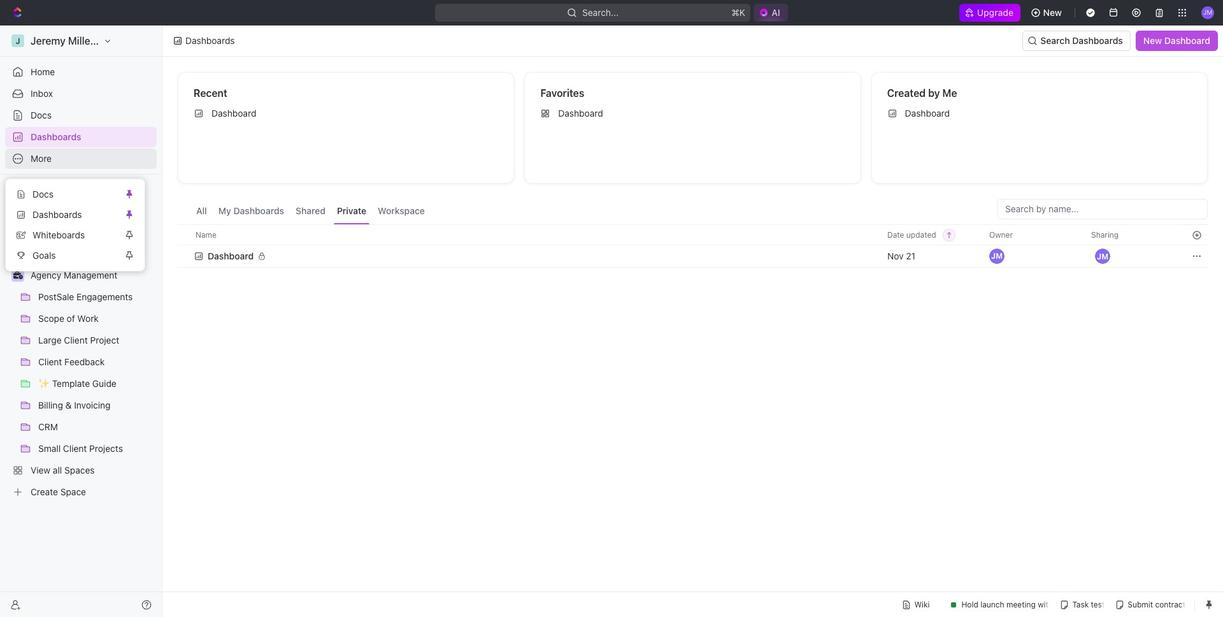 Task type: vqa. For each thing, say whether or not it's contained in the screenshot.
'Me'
yes



Task type: describe. For each thing, give the bounding box(es) containing it.
dashboards up whiteboards
[[33, 209, 82, 220]]

upgrade link
[[960, 4, 1021, 22]]

favorites button
[[5, 182, 57, 198]]

dashboard inside row
[[208, 251, 254, 261]]

table containing dashboard
[[178, 224, 1209, 269]]

search dashboards
[[1041, 35, 1124, 46]]

by
[[929, 87, 941, 99]]

spaces
[[10, 207, 37, 216]]

new dashboard button
[[1136, 31, 1219, 51]]

1 vertical spatial dashboards link
[[11, 205, 122, 225]]

sharing
[[1092, 230, 1119, 239]]

workspace
[[378, 205, 425, 216]]

jm button
[[1092, 245, 1115, 268]]

nov
[[888, 251, 904, 261]]

docs for the topmost docs link
[[31, 110, 52, 120]]

upgrade
[[978, 7, 1015, 18]]

row containing name
[[178, 224, 1209, 245]]

sidebar navigation
[[0, 25, 163, 617]]

dashboards inside sidebar navigation
[[31, 131, 81, 142]]

dashboard for recent
[[212, 108, 257, 119]]

dashboards inside search dashboards button
[[1073, 35, 1124, 46]]

date updated
[[888, 230, 937, 239]]

jm for jeremy miller, , element inside the jm button
[[1098, 251, 1109, 261]]

private
[[337, 205, 367, 216]]

0 vertical spatial docs link
[[5, 105, 157, 126]]

whiteboards
[[33, 229, 85, 240]]

dashboard inside button
[[1165, 35, 1211, 46]]

search
[[1041, 35, 1071, 46]]

agency management link
[[31, 265, 154, 286]]

goals link
[[11, 245, 122, 266]]

home
[[31, 66, 55, 77]]

created by me
[[888, 87, 958, 99]]

updated
[[907, 230, 937, 239]]

1 horizontal spatial favorites
[[541, 87, 585, 99]]

nov 21
[[888, 251, 916, 261]]

inbox
[[31, 88, 53, 99]]

private button
[[334, 199, 370, 224]]

my dashboards button
[[215, 199, 287, 224]]

management
[[64, 270, 118, 280]]

workspace button
[[375, 199, 428, 224]]

0 vertical spatial dashboards link
[[5, 127, 157, 147]]

1 jeremy miller, , element from the left
[[990, 249, 1005, 264]]

all button
[[193, 199, 210, 224]]

me
[[943, 87, 958, 99]]

1 vertical spatial docs link
[[11, 184, 122, 205]]

agency
[[31, 270, 61, 280]]

all
[[196, 205, 207, 216]]

row containing dashboard
[[178, 243, 1209, 269]]

date updated button
[[880, 225, 956, 245]]

date
[[888, 230, 905, 239]]

search...
[[583, 7, 619, 18]]



Task type: locate. For each thing, give the bounding box(es) containing it.
dashboard for favorites
[[559, 108, 603, 119]]

Search by name... text field
[[1006, 200, 1201, 219]]

dashboards link up more dropdown button
[[5, 127, 157, 147]]

0 horizontal spatial jeremy miller, , element
[[990, 249, 1005, 264]]

owner
[[990, 230, 1013, 239]]

0 vertical spatial docs
[[31, 110, 52, 120]]

3 dashboard link from the left
[[883, 103, 1203, 124]]

dashboards right my
[[234, 205, 284, 216]]

0 horizontal spatial favorites
[[10, 185, 44, 194]]

shared
[[296, 205, 326, 216]]

2 jm from the left
[[1098, 251, 1109, 261]]

0 horizontal spatial dashboard link
[[189, 103, 509, 124]]

jeremy miller, , element inside jm button
[[1096, 249, 1111, 264]]

1 dashboard link from the left
[[189, 103, 509, 124]]

docs
[[31, 110, 52, 120], [33, 189, 54, 200]]

home link
[[5, 62, 157, 82]]

21
[[907, 251, 916, 261]]

jeremy miller, , element
[[990, 249, 1005, 264], [1096, 249, 1111, 264]]

docs inside sidebar navigation
[[31, 110, 52, 120]]

docs link down more dropdown button
[[11, 184, 122, 205]]

jm down sharing at the top of page
[[1098, 251, 1109, 261]]

docs up spaces
[[33, 189, 54, 200]]

2 jeremy miller, , element from the left
[[1096, 249, 1111, 264]]

new for new dashboard
[[1144, 35, 1163, 46]]

whiteboards link
[[11, 225, 122, 245]]

business time image
[[13, 272, 23, 279]]

docs link down inbox link
[[5, 105, 157, 126]]

docs link
[[5, 105, 157, 126], [11, 184, 122, 205]]

jm down owner
[[992, 251, 1003, 261]]

dashboards
[[185, 35, 235, 46], [1073, 35, 1124, 46], [31, 131, 81, 142], [234, 205, 284, 216], [33, 209, 82, 220]]

jeremy miller, , element down owner
[[990, 249, 1005, 264]]

dashboards up more
[[31, 131, 81, 142]]

row
[[178, 224, 1209, 245], [178, 243, 1209, 269]]

1 horizontal spatial jeremy miller, , element
[[1096, 249, 1111, 264]]

goals
[[33, 250, 56, 261]]

dashboard link for created by me
[[883, 103, 1203, 124]]

2 dashboard link from the left
[[536, 103, 856, 124]]

1 horizontal spatial new
[[1144, 35, 1163, 46]]

docs for the bottommost docs link
[[33, 189, 54, 200]]

my dashboards
[[219, 205, 284, 216]]

new for new
[[1044, 7, 1063, 18]]

shared button
[[293, 199, 329, 224]]

name
[[196, 230, 217, 239]]

inbox link
[[5, 84, 157, 104]]

dashboards link
[[5, 127, 157, 147], [11, 205, 122, 225]]

1 vertical spatial docs
[[33, 189, 54, 200]]

jeremy miller, , element down sharing at the top of page
[[1096, 249, 1111, 264]]

table
[[178, 224, 1209, 269]]

search dashboards button
[[1023, 31, 1131, 51]]

new dashboard
[[1144, 35, 1211, 46]]

dashboard link for favorites
[[536, 103, 856, 124]]

dashboards link up whiteboards
[[11, 205, 122, 225]]

dashboards right 'search'
[[1073, 35, 1124, 46]]

1 vertical spatial new
[[1144, 35, 1163, 46]]

favorites inside button
[[10, 185, 44, 194]]

more
[[31, 153, 52, 164]]

my
[[219, 205, 231, 216]]

1 row from the top
[[178, 224, 1209, 245]]

0 horizontal spatial jm
[[992, 251, 1003, 261]]

1 horizontal spatial dashboard link
[[536, 103, 856, 124]]

jm inside button
[[1098, 251, 1109, 261]]

more button
[[5, 149, 157, 169]]

favorites
[[541, 87, 585, 99], [10, 185, 44, 194]]

docs down inbox
[[31, 110, 52, 120]]

recent
[[194, 87, 228, 99]]

dashboards up recent
[[185, 35, 235, 46]]

dashboard
[[1165, 35, 1211, 46], [212, 108, 257, 119], [559, 108, 603, 119], [906, 108, 950, 119], [208, 251, 254, 261]]

2 row from the top
[[178, 243, 1209, 269]]

jm for 2nd jeremy miller, , element from right
[[992, 251, 1003, 261]]

new
[[1044, 7, 1063, 18], [1144, 35, 1163, 46]]

dashboard link for recent
[[189, 103, 509, 124]]

0 horizontal spatial new
[[1044, 7, 1063, 18]]

dashboards inside my dashboards button
[[234, 205, 284, 216]]

⌘k
[[732, 7, 746, 18]]

new button
[[1026, 3, 1070, 23]]

2 horizontal spatial dashboard link
[[883, 103, 1203, 124]]

tab list
[[193, 199, 428, 224]]

0 vertical spatial favorites
[[541, 87, 585, 99]]

1 jm from the left
[[992, 251, 1003, 261]]

tab list containing all
[[193, 199, 428, 224]]

1 vertical spatial favorites
[[10, 185, 44, 194]]

0 vertical spatial new
[[1044, 7, 1063, 18]]

1 horizontal spatial jm
[[1098, 251, 1109, 261]]

jm
[[992, 251, 1003, 261], [1098, 251, 1109, 261]]

agency management
[[31, 270, 118, 280]]

dashboard for created by me
[[906, 108, 950, 119]]

dashboard button
[[194, 243, 873, 269], [194, 243, 274, 269]]

created
[[888, 87, 926, 99]]

dashboard link
[[189, 103, 509, 124], [536, 103, 856, 124], [883, 103, 1203, 124]]



